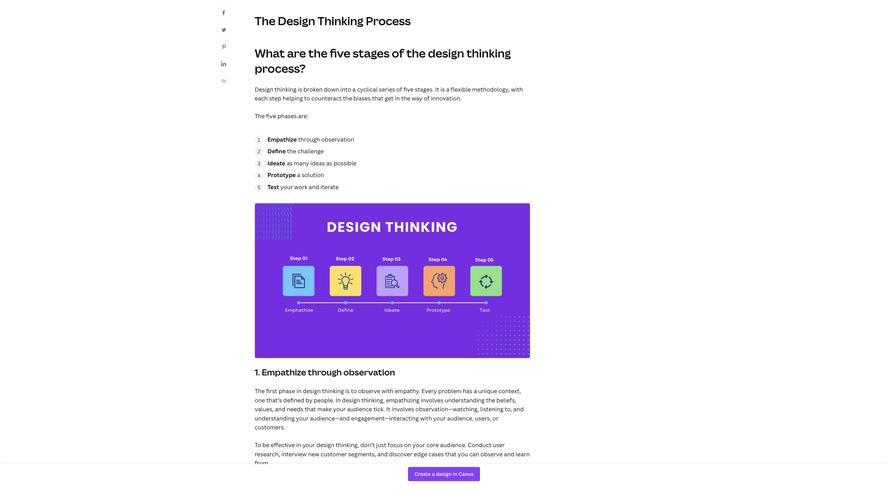 Task type: describe. For each thing, give the bounding box(es) containing it.
beliefs,
[[497, 396, 517, 404]]

by
[[306, 396, 313, 404]]

get
[[385, 95, 394, 102]]

a up work
[[297, 171, 301, 179]]

broken
[[304, 85, 323, 93]]

five inside what are the five stages of the design thinking process?
[[330, 45, 351, 61]]

0 vertical spatial through
[[298, 135, 320, 143]]

your down in
[[334, 405, 346, 413]]

2 as from the left
[[327, 159, 333, 167]]

on
[[405, 441, 412, 449]]

0 horizontal spatial five
[[266, 112, 276, 120]]

a up innovation.
[[447, 85, 450, 93]]

process?
[[255, 61, 306, 76]]

problem
[[439, 387, 462, 395]]

new
[[308, 450, 320, 458]]

your up the new
[[303, 441, 315, 449]]

needs
[[287, 405, 304, 413]]

flexible
[[451, 85, 471, 93]]

1.
[[255, 366, 260, 378]]

segments,
[[349, 450, 376, 458]]

the design thinking process
[[255, 13, 411, 28]]

or
[[493, 414, 499, 422]]

many
[[294, 159, 309, 167]]

1. empathize through observation
[[255, 366, 395, 378]]

work
[[295, 183, 308, 191]]

it inside design thinking is broken down into a cyclical series of five stages. it is a flexible methodology, with each step helping to counteract the biases that get in the way of innovation.
[[436, 85, 440, 93]]

to be effective in your design thinking, don't just focus on your core audience. conduct user research, interview new customer segments, and discover edge cases that you can observe and learn from.
[[255, 441, 530, 467]]

ideas
[[311, 159, 325, 167]]

customers.
[[255, 424, 285, 431]]

ideate as many ideas as possible
[[268, 159, 357, 167]]

step
[[269, 95, 282, 102]]

the five phases are:
[[255, 112, 309, 120]]

in for thinking
[[297, 387, 302, 395]]

to inside design thinking is broken down into a cyclical series of five stages. it is a flexible methodology, with each step helping to counteract the biases that get in the way of innovation.
[[305, 95, 310, 102]]

every
[[422, 387, 437, 395]]

research,
[[255, 450, 280, 458]]

series
[[379, 85, 395, 93]]

iterate
[[321, 183, 339, 191]]

the for the five phases are:
[[255, 112, 265, 120]]

a right into
[[353, 85, 356, 93]]

empathy.
[[395, 387, 421, 395]]

2 vertical spatial with
[[421, 414, 432, 422]]

interview
[[282, 450, 307, 458]]

and left learn
[[505, 450, 515, 458]]

challenge
[[298, 147, 324, 155]]

has
[[463, 387, 473, 395]]

make
[[318, 405, 332, 413]]

what are the five stages of the design thinking process?
[[255, 45, 511, 76]]

stages.
[[415, 85, 434, 93]]

that's
[[267, 396, 282, 404]]

edge
[[414, 450, 428, 458]]

tick.
[[374, 405, 385, 413]]

observe inside to be effective in your design thinking, don't just focus on your core audience. conduct user research, interview new customer segments, and discover edge cases that you can observe and learn from.
[[481, 450, 503, 458]]

empathize through observation
[[268, 135, 354, 143]]

1 vertical spatial observation
[[344, 366, 395, 378]]

1 vertical spatial with
[[382, 387, 394, 395]]

1 vertical spatial involves
[[392, 405, 415, 413]]

effective
[[271, 441, 295, 449]]

to
[[255, 441, 261, 449]]

methodology,
[[473, 85, 510, 93]]

audience.
[[441, 441, 467, 449]]

0 vertical spatial design
[[278, 13, 315, 28]]

1 vertical spatial of
[[397, 85, 403, 93]]

your down observation—watching,
[[434, 414, 446, 422]]

five inside design thinking is broken down into a cyclical series of five stages. it is a flexible methodology, with each step helping to counteract the biases that get in the way of innovation.
[[404, 85, 414, 93]]

design inside what are the five stages of the design thinking process?
[[428, 45, 465, 61]]

test
[[268, 183, 279, 191]]

what
[[255, 45, 285, 61]]

and down solution
[[309, 183, 319, 191]]

prototype
[[268, 171, 296, 179]]

discover
[[389, 450, 413, 458]]

that inside the first phase in design thinking is to observe with empathy. every problem has a unique context, one that's defined by people. in design thinking, empathizing involves understanding the beliefs, values, and needs that make your audience tick. it involves observation—watching, listening to, and understanding your audience—and engagement—interacting with your audience, users, or customers.
[[305, 405, 316, 413]]

thinking
[[318, 13, 364, 28]]

first
[[266, 387, 278, 395]]

biases
[[354, 95, 371, 102]]

1 vertical spatial empathize
[[262, 366, 306, 378]]

defined
[[284, 396, 305, 404]]

your down needs
[[296, 414, 309, 422]]

counteract
[[312, 95, 342, 102]]

0 horizontal spatial understanding
[[255, 414, 295, 422]]

audience—and
[[310, 414, 350, 422]]

test your work and iterate
[[268, 183, 339, 191]]

are
[[287, 45, 306, 61]]

listening
[[481, 405, 504, 413]]

innovation.
[[431, 95, 462, 102]]

each
[[255, 95, 268, 102]]

0 vertical spatial observation
[[322, 135, 354, 143]]

way
[[412, 95, 423, 102]]

users,
[[475, 414, 492, 422]]

prototype a solution
[[268, 171, 324, 179]]

possible
[[334, 159, 357, 167]]

0 vertical spatial empathize
[[268, 135, 297, 143]]

engagement—interacting
[[351, 414, 419, 422]]

phase
[[279, 387, 295, 395]]



Task type: locate. For each thing, give the bounding box(es) containing it.
0 vertical spatial with
[[512, 85, 523, 93]]

a
[[353, 85, 356, 93], [447, 85, 450, 93], [297, 171, 301, 179], [474, 387, 477, 395]]

focus
[[388, 441, 403, 449]]

from.
[[255, 459, 270, 467]]

2 vertical spatial in
[[296, 441, 302, 449]]

1 horizontal spatial design
[[278, 13, 315, 28]]

unique
[[479, 387, 498, 395]]

empathize up define
[[268, 135, 297, 143]]

1 horizontal spatial understanding
[[445, 396, 485, 404]]

1 vertical spatial design
[[255, 85, 274, 93]]

the inside the first phase in design thinking is to observe with empathy. every problem has a unique context, one that's defined by people. in design thinking, empathizing involves understanding the beliefs, values, and needs that make your audience tick. it involves observation—watching, listening to, and understanding your audience—and engagement—interacting with your audience, users, or customers.
[[487, 396, 496, 404]]

that left the get
[[372, 95, 384, 102]]

with inside design thinking is broken down into a cyclical series of five stages. it is a flexible methodology, with each step helping to counteract the biases that get in the way of innovation.
[[512, 85, 523, 93]]

through
[[298, 135, 320, 143], [308, 366, 342, 378]]

of right stages
[[392, 45, 405, 61]]

just
[[377, 441, 387, 449]]

the up one
[[255, 387, 265, 395]]

design
[[278, 13, 315, 28], [255, 85, 274, 93]]

and
[[309, 183, 319, 191], [275, 405, 286, 413], [514, 405, 524, 413], [378, 450, 388, 458], [505, 450, 515, 458]]

a right has at the bottom of the page
[[474, 387, 477, 395]]

1 horizontal spatial to
[[351, 387, 357, 395]]

core
[[427, 441, 439, 449]]

1 vertical spatial the
[[255, 112, 265, 120]]

1 horizontal spatial thinking
[[322, 387, 344, 395]]

thinking, up "tick."
[[362, 396, 385, 404]]

thinking,
[[362, 396, 385, 404], [336, 441, 359, 449]]

through up people.
[[308, 366, 342, 378]]

1 the from the top
[[255, 13, 276, 28]]

0 vertical spatial understanding
[[445, 396, 485, 404]]

you
[[458, 450, 468, 458]]

is up innovation.
[[441, 85, 445, 93]]

0 vertical spatial the
[[255, 13, 276, 28]]

2 vertical spatial that
[[446, 450, 457, 458]]

helping
[[283, 95, 303, 102]]

thinking, up the customer
[[336, 441, 359, 449]]

as
[[287, 159, 293, 167], [327, 159, 333, 167]]

it inside the first phase in design thinking is to observe with empathy. every problem has a unique context, one that's defined by people. in design thinking, empathizing involves understanding the beliefs, values, and needs that make your audience tick. it involves observation—watching, listening to, and understanding your audience—and engagement—interacting with your audience, users, or customers.
[[387, 405, 391, 413]]

your up edge
[[413, 441, 426, 449]]

five
[[330, 45, 351, 61], [404, 85, 414, 93], [266, 112, 276, 120]]

is up helping
[[298, 85, 302, 93]]

in inside design thinking is broken down into a cyclical series of five stages. it is a flexible methodology, with each step helping to counteract the biases that get in the way of innovation.
[[395, 95, 400, 102]]

1 horizontal spatial as
[[327, 159, 333, 167]]

solution
[[302, 171, 324, 179]]

the for the design thinking process
[[255, 13, 276, 28]]

customer
[[321, 450, 347, 458]]

3 the from the top
[[255, 387, 265, 395]]

0 horizontal spatial thinking,
[[336, 441, 359, 449]]

2 horizontal spatial thinking
[[467, 45, 511, 61]]

the
[[309, 45, 328, 61], [407, 45, 426, 61], [343, 95, 352, 102], [402, 95, 411, 102], [287, 147, 296, 155], [487, 396, 496, 404]]

in
[[395, 95, 400, 102], [297, 387, 302, 395], [296, 441, 302, 449]]

ideate
[[268, 159, 286, 167]]

design up each
[[255, 85, 274, 93]]

1 vertical spatial thinking
[[275, 85, 297, 93]]

empathizing
[[386, 396, 420, 404]]

that inside design thinking is broken down into a cyclical series of five stages. it is a flexible methodology, with each step helping to counteract the biases that get in the way of innovation.
[[372, 95, 384, 102]]

it up innovation.
[[436, 85, 440, 93]]

1 vertical spatial in
[[297, 387, 302, 395]]

0 vertical spatial five
[[330, 45, 351, 61]]

define the challenge
[[268, 147, 324, 155]]

to inside the first phase in design thinking is to observe with empathy. every problem has a unique context, one that's defined by people. in design thinking, empathizing involves understanding the beliefs, values, and needs that make your audience tick. it involves observation—watching, listening to, and understanding your audience—and engagement—interacting with your audience, users, or customers.
[[351, 387, 357, 395]]

2 horizontal spatial is
[[441, 85, 445, 93]]

your down prototype
[[281, 183, 293, 191]]

the inside the first phase in design thinking is to observe with empathy. every problem has a unique context, one that's defined by people. in design thinking, empathizing involves understanding the beliefs, values, and needs that make your audience tick. it involves observation—watching, listening to, and understanding your audience—and engagement—interacting with your audience, users, or customers.
[[255, 387, 265, 395]]

involves
[[421, 396, 444, 404], [392, 405, 415, 413]]

process
[[366, 13, 411, 28]]

thinking inside the first phase in design thinking is to observe with empathy. every problem has a unique context, one that's defined by people. in design thinking, empathizing involves understanding the beliefs, values, and needs that make your audience tick. it involves observation—watching, listening to, and understanding your audience—and engagement—interacting with your audience, users, or customers.
[[322, 387, 344, 395]]

1 vertical spatial it
[[387, 405, 391, 413]]

into
[[341, 85, 351, 93]]

understanding
[[445, 396, 485, 404], [255, 414, 295, 422]]

that for design
[[446, 450, 457, 458]]

as right ideas
[[327, 159, 333, 167]]

people.
[[314, 396, 335, 404]]

with down observation—watching,
[[421, 414, 432, 422]]

can
[[470, 450, 480, 458]]

to down broken
[[305, 95, 310, 102]]

1 horizontal spatial five
[[330, 45, 351, 61]]

of right the "series"
[[397, 85, 403, 93]]

a inside the first phase in design thinking is to observe with empathy. every problem has a unique context, one that's defined by people. in design thinking, empathizing involves understanding the beliefs, values, and needs that make your audience tick. it involves observation—watching, listening to, and understanding your audience—and engagement—interacting with your audience, users, or customers.
[[474, 387, 477, 395]]

that for into
[[372, 95, 384, 102]]

1 vertical spatial to
[[351, 387, 357, 395]]

0 vertical spatial of
[[392, 45, 405, 61]]

that
[[372, 95, 384, 102], [305, 405, 316, 413], [446, 450, 457, 458]]

0 vertical spatial it
[[436, 85, 440, 93]]

is inside the first phase in design thinking is to observe with empathy. every problem has a unique context, one that's defined by people. in design thinking, empathizing involves understanding the beliefs, values, and needs that make your audience tick. it involves observation—watching, listening to, and understanding your audience—and engagement—interacting with your audience, users, or customers.
[[346, 387, 350, 395]]

2 the from the top
[[255, 112, 265, 120]]

with right methodology,
[[512, 85, 523, 93]]

to,
[[505, 405, 513, 413]]

in up interview on the bottom of the page
[[296, 441, 302, 449]]

context,
[[499, 387, 522, 395]]

2 vertical spatial of
[[424, 95, 430, 102]]

is up audience
[[346, 387, 350, 395]]

and down just
[[378, 450, 388, 458]]

0 horizontal spatial it
[[387, 405, 391, 413]]

empathize up "phase"
[[262, 366, 306, 378]]

conduct
[[468, 441, 492, 449]]

in inside the first phase in design thinking is to observe with empathy. every problem has a unique context, one that's defined by people. in design thinking, empathizing involves understanding the beliefs, values, and needs that make your audience tick. it involves observation—watching, listening to, and understanding your audience—and engagement—interacting with your audience, users, or customers.
[[297, 387, 302, 395]]

1 horizontal spatial observe
[[481, 450, 503, 458]]

2 horizontal spatial that
[[446, 450, 457, 458]]

design up the "are"
[[278, 13, 315, 28]]

that down audience.
[[446, 450, 457, 458]]

design inside to be effective in your design thinking, don't just focus on your core audience. conduct user research, interview new customer segments, and discover edge cases that you can observe and learn from.
[[317, 441, 335, 449]]

in
[[336, 396, 341, 404]]

five left phases
[[266, 112, 276, 120]]

1 horizontal spatial with
[[421, 414, 432, 422]]

0 vertical spatial observe
[[359, 387, 381, 395]]

that inside to be effective in your design thinking, don't just focus on your core audience. conduct user research, interview new customer segments, and discover edge cases that you can observe and learn from.
[[446, 450, 457, 458]]

involves down empathizing
[[392, 405, 415, 413]]

of inside what are the five stages of the design thinking process?
[[392, 45, 405, 61]]

it
[[436, 85, 440, 93], [387, 405, 391, 413]]

audience
[[347, 405, 372, 413]]

is
[[298, 85, 302, 93], [441, 85, 445, 93], [346, 387, 350, 395]]

0 vertical spatial thinking
[[467, 45, 511, 61]]

audience,
[[448, 414, 474, 422]]

observe inside the first phase in design thinking is to observe with empathy. every problem has a unique context, one that's defined by people. in design thinking, empathizing involves understanding the beliefs, values, and needs that make your audience tick. it involves observation—watching, listening to, and understanding your audience—and engagement—interacting with your audience, users, or customers.
[[359, 387, 381, 395]]

involves down every
[[421, 396, 444, 404]]

observation—watching,
[[416, 405, 479, 413]]

thinking, inside the first phase in design thinking is to observe with empathy. every problem has a unique context, one that's defined by people. in design thinking, empathizing involves understanding the beliefs, values, and needs that make your audience tick. it involves observation—watching, listening to, and understanding your audience—and engagement—interacting with your audience, users, or customers.
[[362, 396, 385, 404]]

understanding down has at the bottom of the page
[[445, 396, 485, 404]]

0 horizontal spatial involves
[[392, 405, 415, 413]]

observe up audience
[[359, 387, 381, 395]]

the
[[255, 13, 276, 28], [255, 112, 265, 120], [255, 387, 265, 395]]

observe down user
[[481, 450, 503, 458]]

and down that's
[[275, 405, 286, 413]]

1 vertical spatial through
[[308, 366, 342, 378]]

0 horizontal spatial as
[[287, 159, 293, 167]]

2 vertical spatial thinking
[[322, 387, 344, 395]]

thinking inside design thinking is broken down into a cyclical series of five stages. it is a flexible methodology, with each step helping to counteract the biases that get in the way of innovation.
[[275, 85, 297, 93]]

stages
[[353, 45, 390, 61]]

understanding up customers.
[[255, 414, 295, 422]]

design inside design thinking is broken down into a cyclical series of five stages. it is a flexible methodology, with each step helping to counteract the biases that get in the way of innovation.
[[255, 85, 274, 93]]

of down stages.
[[424, 95, 430, 102]]

cases
[[429, 450, 444, 458]]

1 vertical spatial understanding
[[255, 414, 295, 422]]

user
[[493, 441, 505, 449]]

through up challenge
[[298, 135, 320, 143]]

phases
[[278, 112, 297, 120]]

1 vertical spatial five
[[404, 85, 414, 93]]

five up 'way'
[[404, 85, 414, 93]]

1 vertical spatial thinking,
[[336, 441, 359, 449]]

0 horizontal spatial is
[[298, 85, 302, 93]]

in for design
[[296, 441, 302, 449]]

cyclical
[[357, 85, 378, 93]]

0 horizontal spatial thinking
[[275, 85, 297, 93]]

the for the first phase in design thinking is to observe with empathy. every problem has a unique context, one that's defined by people. in design thinking, empathizing involves understanding the beliefs, values, and needs that make your audience tick. it involves observation—watching, listening to, and understanding your audience—and engagement—interacting with your audience, users, or customers.
[[255, 387, 265, 395]]

with up empathizing
[[382, 387, 394, 395]]

design thinking is broken down into a cyclical series of five stages. it is a flexible methodology, with each step helping to counteract the biases that get in the way of innovation.
[[255, 85, 523, 102]]

1 vertical spatial observe
[[481, 450, 503, 458]]

0 horizontal spatial design
[[255, 85, 274, 93]]

the first phase in design thinking is to observe with empathy. every problem has a unique context, one that's defined by people. in design thinking, empathizing involves understanding the beliefs, values, and needs that make your audience tick. it involves observation—watching, listening to, and understanding your audience—and engagement—interacting with your audience, users, or customers.
[[255, 387, 524, 431]]

0 vertical spatial to
[[305, 95, 310, 102]]

the up what
[[255, 13, 276, 28]]

learn
[[516, 450, 530, 458]]

0 horizontal spatial observe
[[359, 387, 381, 395]]

1 horizontal spatial is
[[346, 387, 350, 395]]

2 horizontal spatial with
[[512, 85, 523, 93]]

and right to,
[[514, 405, 524, 413]]

0 horizontal spatial that
[[305, 405, 316, 413]]

the down each
[[255, 112, 265, 120]]

to
[[305, 95, 310, 102], [351, 387, 357, 395]]

0 vertical spatial in
[[395, 95, 400, 102]]

empathize
[[268, 135, 297, 143], [262, 366, 306, 378]]

thinking inside what are the five stages of the design thinking process?
[[467, 45, 511, 61]]

2 horizontal spatial five
[[404, 85, 414, 93]]

to up audience
[[351, 387, 357, 395]]

that down by
[[305, 405, 316, 413]]

2 vertical spatial five
[[266, 112, 276, 120]]

0 vertical spatial involves
[[421, 396, 444, 404]]

1 as from the left
[[287, 159, 293, 167]]

1 vertical spatial that
[[305, 405, 316, 413]]

it right "tick."
[[387, 405, 391, 413]]

1 horizontal spatial thinking,
[[362, 396, 385, 404]]

in inside to be effective in your design thinking, don't just focus on your core audience. conduct user research, interview new customer segments, and discover edge cases that you can observe and learn from.
[[296, 441, 302, 449]]

five left stages
[[330, 45, 351, 61]]

thinking, inside to be effective in your design thinking, don't just focus on your core audience. conduct user research, interview new customer segments, and discover edge cases that you can observe and learn from.
[[336, 441, 359, 449]]

down
[[324, 85, 339, 93]]

don't
[[361, 441, 375, 449]]

1 horizontal spatial that
[[372, 95, 384, 102]]

as left many
[[287, 159, 293, 167]]

1 horizontal spatial it
[[436, 85, 440, 93]]

design
[[428, 45, 465, 61], [303, 387, 321, 395], [342, 396, 360, 404], [317, 441, 335, 449]]

0 horizontal spatial to
[[305, 95, 310, 102]]

0 vertical spatial thinking,
[[362, 396, 385, 404]]

values,
[[255, 405, 274, 413]]

0 vertical spatial that
[[372, 95, 384, 102]]

1 horizontal spatial involves
[[421, 396, 444, 404]]

in right the get
[[395, 95, 400, 102]]

be
[[263, 441, 270, 449]]

0 horizontal spatial with
[[382, 387, 394, 395]]

are:
[[298, 112, 309, 120]]

in up defined on the left of the page
[[297, 387, 302, 395]]

one
[[255, 396, 265, 404]]

2 vertical spatial the
[[255, 387, 265, 395]]



Task type: vqa. For each thing, say whether or not it's contained in the screenshot.
the are:
yes



